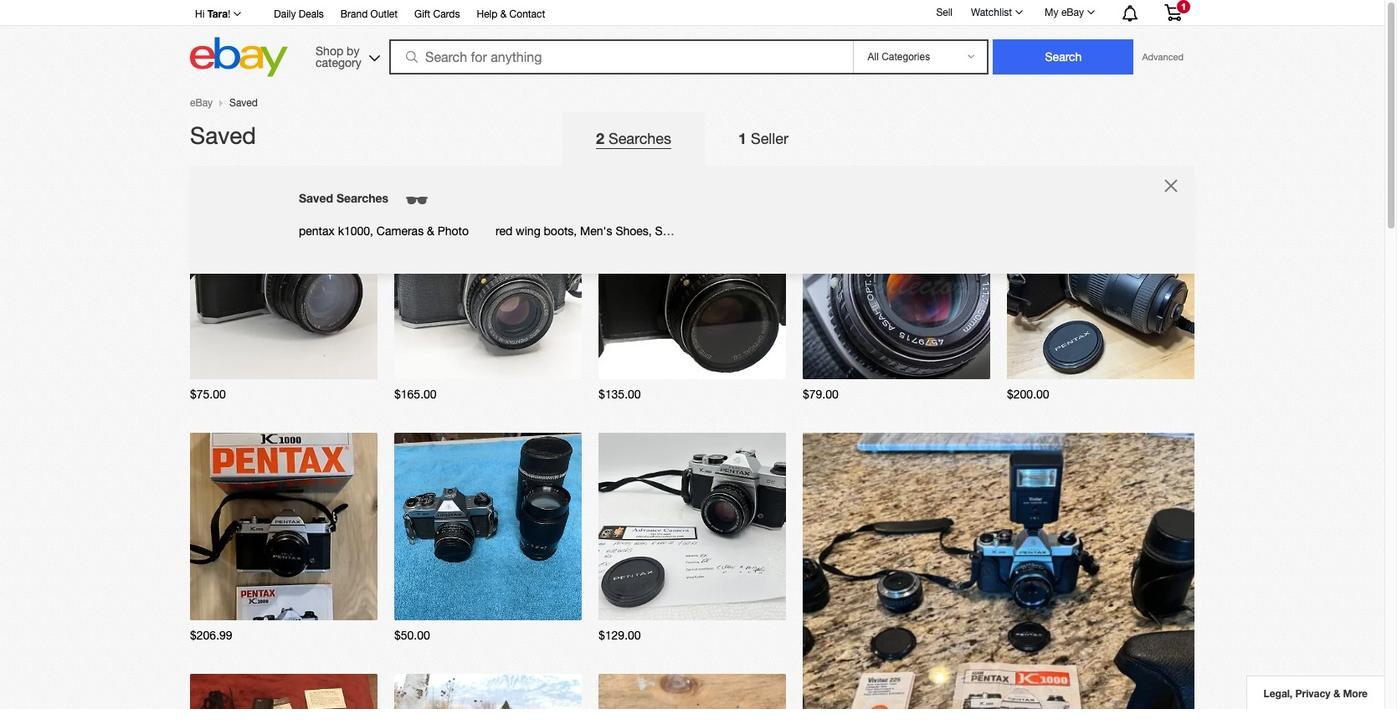 Task type: locate. For each thing, give the bounding box(es) containing it.
by
[[347, 44, 360, 57]]

m inside pentax k1000 35mm camera + smc pentax m 1:2 50mm l...
[[486, 570, 494, 581]]

film
[[1045, 328, 1061, 340]]

l... right ii
[[346, 328, 360, 340]]

pentax k1000, cameras & photo link
[[299, 224, 469, 238], [236, 358, 382, 370], [440, 358, 586, 370], [644, 358, 790, 370], [849, 358, 995, 370], [1053, 358, 1199, 370], [236, 600, 382, 611], [440, 600, 586, 611], [644, 600, 790, 611]]

more
[[1344, 688, 1369, 700]]

0 horizontal spatial 35mm
[[442, 328, 471, 340]]

photo for $129.00
[[763, 600, 790, 611]]

50mm left f/2
[[616, 570, 644, 581]]

1 horizontal spatial ebay
[[1062, 7, 1085, 18]]

daily
[[274, 8, 296, 20]]

l...
[[346, 328, 360, 340], [545, 570, 559, 581]]

1 horizontal spatial m
[[928, 328, 937, 340]]

&
[[501, 8, 507, 20], [427, 224, 435, 238], [346, 358, 352, 370], [550, 358, 556, 370], [754, 358, 761, 370], [959, 358, 965, 370], [1163, 358, 1169, 370], [346, 600, 352, 611], [550, 600, 556, 611], [754, 600, 761, 611], [1334, 688, 1341, 700]]

shoes,
[[616, 224, 652, 238]]

w for $165.00
[[505, 317, 512, 328]]

watch down the $129.00
[[616, 687, 651, 701]]

1
[[1182, 2, 1187, 12], [739, 129, 747, 147]]

pentax k1000, cameras & photo link down asahi pentax k1000 w 50mm f1.7 lens - 35mm film camera - tes... button
[[440, 358, 586, 370]]

k1000, down a
[[269, 600, 300, 611]]

cameras for $206.99
[[302, 600, 343, 611]]

width:
[[686, 224, 720, 238]]

50mm
[[514, 570, 543, 581]]

k1000, for $79.00
[[882, 358, 913, 370]]

from: up $206.99
[[207, 600, 233, 611]]

pentax k1000, cameras & photo link down w/80-
[[1053, 358, 1199, 370]]

asahi left tested
[[656, 558, 685, 570]]

lens up $135.00
[[616, 328, 637, 340]]

gift cards
[[415, 8, 460, 20]]

1 horizontal spatial smc
[[420, 570, 443, 581]]

watch down $135.00
[[616, 446, 651, 460]]

photo for $50.00
[[559, 600, 586, 611]]

1 for 1 seller
[[739, 129, 747, 147]]

from: up the $79.00
[[820, 358, 846, 370]]

pentax k1000, cameras & photo link for $206.99
[[236, 600, 382, 611]]

0 vertical spatial 1
[[1182, 2, 1187, 12]]

cards
[[433, 8, 460, 20]]

50mm left f1.7
[[515, 317, 543, 328]]

35mm inside asahi pentax k1000 w 50mm f1.7 lens - 35mm film camera - tes...
[[442, 328, 471, 340]]

1 vertical spatial l...
[[545, 570, 559, 581]]

shoe
[[655, 224, 683, 238], [759, 224, 786, 238]]

photo for $200.00
[[1172, 358, 1199, 370]]

watch for the watch button underneath the $129.00
[[616, 687, 651, 701]]

from: for $200.00
[[1024, 358, 1050, 370]]

1 vertical spatial asahi
[[656, 558, 685, 570]]

lens for $165.00
[[411, 328, 433, 340]]

l... for $50.00
[[545, 570, 559, 581]]

50mm inside the asahi pentax k1000 w 50mm f2 lens - 35mm film camera -
[[719, 317, 748, 328]]

2 horizontal spatial 35mm
[[886, 317, 914, 328]]

watch down '$165.00'
[[411, 446, 446, 460]]

2 asahi from the left
[[616, 317, 640, 328]]

pentax k1000, cameras & photo link down slr
[[849, 358, 995, 370]]

watch for the watch button below $75.00
[[207, 446, 242, 460]]

None submit
[[994, 39, 1134, 75]]

0 vertical spatial searches
[[609, 130, 672, 147]]

k1000, down 1:2 in the left bottom of the page
[[474, 600, 504, 611]]

50mm inside pentax asahi k1000 se w/ 50mm f/2 - film tested new se...
[[616, 570, 644, 581]]

1 smc from the left
[[207, 570, 229, 581]]

k1000 inside pentax k1000 35mm camera + smc pentax m 1:2 50mm l...
[[451, 558, 480, 570]]

from: pentax k1000, cameras & photo down pentax k1000 camera w/80-200 lens film excellent button
[[1024, 358, 1199, 370]]

smc inside pentax k1000 film camera w smc pentax-a 50mm f2 lens...
[[207, 570, 229, 581]]

k1000, for $75.00
[[269, 358, 300, 370]]

camera
[[515, 558, 557, 570]]

1 left seller
[[739, 129, 747, 147]]

cameras for $200.00
[[1120, 358, 1160, 370]]

w inside the asahi pentax k1000 w 50mm f2 lens - 35mm film camera -
[[709, 317, 717, 328]]

asahi inside the asahi pentax k1000 w 50mm f2 lens - 35mm film camera -
[[616, 317, 640, 328]]

1 horizontal spatial asahi
[[616, 317, 640, 328]]

$135.00
[[599, 388, 641, 401]]

k1000, for $200.00
[[1087, 358, 1117, 370]]

0 horizontal spatial asahi
[[247, 317, 276, 328]]

from: down lens
[[1024, 358, 1050, 370]]

searches inside 2 searches
[[609, 130, 672, 147]]

pentax k1000 35mm camera + smc pentax m 1:2 50mm l... button
[[411, 558, 565, 581]]

pentax
[[439, 317, 470, 328], [643, 317, 674, 328], [820, 317, 851, 328], [894, 328, 926, 340], [207, 558, 238, 570]]

watch down "$50.00"
[[411, 687, 446, 701]]

$50.00
[[394, 629, 430, 642]]

size:
[[789, 224, 815, 238]]

film inside asahi pentax k1000 w 50mm f1.7 lens - 35mm film camera - tes...
[[473, 328, 492, 340]]

hi
[[195, 8, 205, 20]]

ebay inside saved main content
[[190, 97, 213, 109]]

- right f/2
[[661, 570, 665, 581]]

0 vertical spatial m
[[928, 328, 937, 340]]

pentax k1000, cameras & photo link down mini
[[236, 358, 382, 370]]

& right help
[[501, 8, 507, 20]]

camera left 28mm
[[207, 328, 242, 340]]

from: up the $129.00
[[616, 600, 642, 611]]

watch button down $206.99
[[207, 687, 242, 701]]

m inside pentax k1000 35mm slr camera w/smc pentax m 50m...
[[928, 328, 937, 340]]

0 vertical spatial w/
[[245, 328, 256, 340]]

w left f2
[[709, 317, 717, 328]]

0 horizontal spatial asahi
[[411, 317, 436, 328]]

w/ inside pentax asahi k1000 film camera w/ 28mm mini wide ii l...
[[245, 328, 256, 340]]

camera left f2
[[699, 328, 735, 340]]

k1000, for $50.00
[[474, 600, 504, 611]]

watch button down $135.00
[[616, 446, 651, 460]]

$165.00
[[394, 388, 437, 401]]

0 vertical spatial ebay
[[1062, 7, 1085, 18]]

k1000
[[1058, 317, 1085, 328]]

w/80-
[[1124, 317, 1151, 328]]

gift
[[415, 8, 431, 20]]

asahi for $135.00
[[616, 317, 640, 328]]

watch button down "$50.00"
[[411, 687, 446, 701]]

1:2
[[497, 570, 511, 581]]

-
[[436, 328, 440, 340], [533, 328, 537, 340], [640, 328, 644, 340], [738, 328, 741, 340], [661, 570, 665, 581]]

smc left the pentax-
[[207, 570, 229, 581]]

1 horizontal spatial l...
[[545, 570, 559, 581]]

2 smc from the left
[[420, 570, 443, 581]]

0 horizontal spatial searches
[[337, 191, 389, 205]]

& down pentax asahi k1000 film camera w/ 28mm mini wide ii l... "button"
[[346, 358, 352, 370]]

watch button down $75.00
[[207, 446, 242, 460]]

from: pentax k1000, cameras & photo down mini
[[207, 358, 382, 370]]

pentax down asahi pentax k1000 w 50mm f1.7 lens - 35mm film camera - tes...
[[440, 358, 471, 370]]

wide
[[312, 328, 335, 340]]

35mm inside the asahi pentax k1000 w 50mm f2 lens - 35mm film camera -
[[647, 328, 675, 340]]

k1000, down tested
[[678, 600, 708, 611]]

pentax k1000, cameras & photo down asahi pentax k1000 w 50mm f2 lens - 35mm film camera - button
[[644, 358, 790, 370]]

pentax k1000, cameras & photo link down saved searches link
[[299, 224, 469, 238]]

asahi up '$165.00'
[[411, 317, 436, 328]]

pentax k1000, cameras & photo link for $79.00
[[849, 358, 995, 370]]

asahi inside pentax asahi k1000 se w/ 50mm f/2 - film tested new se...
[[656, 558, 685, 570]]

50mm right a
[[277, 570, 305, 581]]

0 vertical spatial l...
[[346, 328, 360, 340]]

& down lens...
[[346, 600, 352, 611]]

pentax k1000, cameras & photo link down tested
[[644, 600, 790, 611]]

lens
[[411, 328, 433, 340], [616, 328, 637, 340]]

+
[[411, 570, 417, 581]]

gift cards link
[[415, 6, 460, 24]]

0 horizontal spatial shoe
[[655, 224, 683, 238]]

pentax k1000 35mm slr camera w/smc pentax m 50m... button
[[820, 317, 974, 340]]

watch down the $79.00
[[820, 446, 855, 460]]

hi tara !
[[195, 8, 231, 20]]

1 horizontal spatial searches
[[609, 130, 672, 147]]

k1000, down 28mm
[[269, 358, 300, 370]]

0 horizontal spatial lens
[[411, 328, 433, 340]]

1 horizontal spatial 35mm
[[647, 328, 675, 340]]

l... right 50mm
[[545, 570, 559, 581]]

w inside asahi pentax k1000 w 50mm f1.7 lens - 35mm film camera - tes...
[[505, 317, 512, 328]]

0 horizontal spatial smc
[[207, 570, 229, 581]]

0 vertical spatial asahi
[[247, 317, 276, 328]]

pentax k1000, cameras & photo link down 1:2 in the left bottom of the page
[[440, 600, 586, 611]]

m left 50m... at the top
[[928, 328, 937, 340]]

camera
[[207, 328, 242, 340], [495, 328, 530, 340], [699, 328, 735, 340], [820, 328, 855, 340], [294, 558, 330, 570]]

pentax inside pentax k1000 camera w/80-200 lens film excellent
[[1024, 317, 1055, 328]]

1 horizontal spatial shoe
[[759, 224, 786, 238]]

& left more
[[1334, 688, 1341, 700]]

asahi up $135.00
[[616, 317, 640, 328]]

from: for $50.00
[[411, 600, 437, 611]]

0 horizontal spatial 1
[[739, 129, 747, 147]]

saved
[[230, 97, 258, 109], [190, 121, 256, 149], [299, 191, 333, 205]]

1 vertical spatial searches
[[337, 191, 389, 205]]

w
[[505, 317, 512, 328], [709, 317, 717, 328]]

watch for the watch button underneath the $79.00
[[820, 446, 855, 460]]

1 inside account navigation
[[1182, 2, 1187, 12]]

w/ right the se
[[735, 558, 746, 570]]

none submit inside shop by category 'banner'
[[994, 39, 1134, 75]]

1 horizontal spatial w
[[709, 317, 717, 328]]

from: pentax k1000, cameras & photo for $129.00
[[616, 600, 790, 611]]

1 link
[[1155, 0, 1193, 24]]

watch
[[207, 446, 242, 460], [411, 446, 446, 460], [616, 446, 651, 460], [820, 446, 855, 460], [207, 687, 242, 701], [411, 687, 446, 701], [616, 687, 651, 701]]

smc inside pentax k1000 35mm camera + smc pentax m 1:2 50mm l...
[[420, 570, 443, 581]]

a
[[267, 570, 274, 581]]

pentax left k1000
[[1024, 317, 1055, 328]]

photo
[[438, 224, 469, 238], [355, 358, 382, 370], [559, 358, 586, 370], [763, 358, 790, 370], [968, 358, 995, 370], [1172, 358, 1199, 370], [355, 600, 382, 611], [559, 600, 586, 611], [763, 600, 790, 611]]

watch down $75.00
[[207, 446, 242, 460]]

pentax for $50.00
[[411, 558, 449, 570]]

k1000, down saved searches link
[[338, 224, 374, 238]]

50mm inside asahi pentax k1000 w 50mm f1.7 lens - 35mm film camera - tes...
[[515, 317, 543, 328]]

cameras for $75.00
[[302, 358, 343, 370]]

from: down the +
[[411, 600, 437, 611]]

se
[[720, 558, 732, 570]]

pentax down f/2
[[644, 600, 675, 611]]

k1000
[[279, 317, 308, 328], [473, 317, 502, 328], [677, 317, 706, 328], [854, 317, 883, 328], [241, 558, 270, 570], [451, 558, 480, 570], [688, 558, 717, 570]]

my ebay
[[1045, 7, 1085, 18]]

lens up '$165.00'
[[411, 328, 433, 340]]

lens inside asahi pentax k1000 w 50mm f1.7 lens - 35mm film camera - tes...
[[411, 328, 433, 340]]

2 w from the left
[[709, 317, 717, 328]]

- for $129.00
[[661, 570, 665, 581]]

w/ inside pentax asahi k1000 se w/ 50mm f/2 - film tested new se...
[[735, 558, 746, 570]]

pentax inside pentax asahi k1000 se w/ 50mm f/2 - film tested new se...
[[616, 558, 653, 570]]

pentax k1000, cameras & photo link for $165.00
[[440, 358, 586, 370]]

0 horizontal spatial w
[[505, 317, 512, 328]]

pentax k1000 film camera w smc pentax-a 50mm f2 lens... button
[[207, 558, 361, 581]]

1 lens from the left
[[411, 328, 433, 340]]

cameras
[[377, 224, 424, 238], [302, 358, 343, 370], [507, 358, 547, 370], [711, 358, 752, 370], [915, 358, 956, 370], [1120, 358, 1160, 370], [302, 600, 343, 611], [507, 600, 547, 611], [711, 600, 752, 611]]

0 horizontal spatial w/
[[245, 328, 256, 340]]

0 horizontal spatial ebay
[[190, 97, 213, 109]]

pentax k1000 camera w/80-200 lens film excellent
[[1024, 317, 1167, 340]]

saved main content
[[159, 97, 1285, 709]]

advanced link
[[1134, 40, 1193, 74]]

watch button
[[207, 446, 242, 460], [411, 446, 446, 460], [616, 446, 651, 460], [820, 446, 855, 460], [207, 687, 242, 701], [411, 687, 446, 701], [616, 687, 651, 701]]

1 up advanced link
[[1182, 2, 1187, 12]]

asahi left mini
[[247, 317, 276, 328]]

pentax down w/smc
[[849, 358, 880, 370]]

& down tes...
[[550, 358, 556, 370]]

film inside pentax asahi k1000 film camera w/ 28mm mini wide ii l...
[[311, 317, 330, 328]]

smc
[[207, 570, 229, 581], [420, 570, 443, 581]]

watch for the watch button underneath $135.00
[[616, 446, 651, 460]]

asahi
[[411, 317, 436, 328], [616, 317, 640, 328]]

f2
[[751, 317, 759, 328]]

1 horizontal spatial 1
[[1182, 2, 1187, 12]]

us
[[740, 224, 756, 238]]

tested
[[690, 570, 719, 581]]

1 asahi from the left
[[411, 317, 436, 328]]

2 lens from the left
[[616, 328, 637, 340]]

1 horizontal spatial w/
[[735, 558, 746, 570]]

camera left w/smc
[[820, 328, 855, 340]]

camera left w
[[294, 558, 330, 570]]

from: for $75.00
[[207, 358, 233, 370]]

watch down $206.99
[[207, 687, 242, 701]]

1 vertical spatial ebay
[[190, 97, 213, 109]]

m left 1:2 in the left bottom of the page
[[486, 570, 494, 581]]

k1000, down pentax k1000 35mm slr camera w/smc pentax m 50m... button at the top of the page
[[882, 358, 913, 370]]

1 horizontal spatial lens
[[616, 328, 637, 340]]

shoe left width:
[[655, 224, 683, 238]]

l... inside pentax k1000 35mm camera + smc pentax m 1:2 50mm l...
[[545, 570, 559, 581]]

watch for the watch button under $206.99
[[207, 687, 242, 701]]

asahi inside pentax asahi k1000 film camera w/ 28mm mini wide ii l...
[[247, 317, 276, 328]]

k1000,
[[338, 224, 374, 238], [269, 358, 300, 370], [474, 358, 504, 370], [678, 358, 708, 370], [882, 358, 913, 370], [1087, 358, 1117, 370], [269, 600, 300, 611], [474, 600, 504, 611], [678, 600, 708, 611]]

smc right the +
[[420, 570, 443, 581]]

w left tes...
[[505, 317, 512, 328]]

privacy
[[1296, 688, 1331, 700]]

pentax inside pentax asahi k1000 film camera w/ 28mm mini wide ii l...
[[207, 317, 244, 328]]

from: pentax k1000, cameras & photo down pentax k1000 35mm slr camera w/smc pentax m 50m... button at the top of the page
[[820, 358, 995, 370]]

k1000, down asahi pentax k1000 w 50mm f1.7 lens - 35mm film camera - tes... button
[[474, 358, 504, 370]]

from: pentax k1000, cameras & photo
[[207, 358, 382, 370], [820, 358, 995, 370], [1024, 358, 1199, 370], [207, 600, 382, 611], [411, 600, 586, 611], [616, 600, 790, 611]]

1 vertical spatial m
[[486, 570, 494, 581]]

red wing boots, men's shoes, shoe width: m, us shoe size: 9.5
[[496, 224, 834, 238]]

lens inside the asahi pentax k1000 w 50mm f2 lens - 35mm film camera -
[[616, 328, 637, 340]]

l... inside pentax asahi k1000 film camera w/ 28mm mini wide ii l...
[[346, 328, 360, 340]]

50mm left f2
[[719, 317, 748, 328]]

1 vertical spatial 1
[[739, 129, 747, 147]]

- up $135.00
[[640, 328, 644, 340]]

from: pentax k1000, cameras & photo down f2
[[207, 600, 382, 611]]

0 horizontal spatial l...
[[346, 328, 360, 340]]

1 vertical spatial w/
[[735, 558, 746, 570]]

asahi pentax k1000 w 50mm f2 lens - 35mm film camera - button
[[616, 317, 770, 340]]

from: up $75.00
[[207, 358, 233, 370]]

film inside the asahi pentax k1000 w 50mm f2 lens - 35mm film camera -
[[678, 328, 697, 340]]

50mm
[[515, 317, 543, 328], [719, 317, 748, 328], [277, 570, 305, 581], [616, 570, 644, 581]]

searches
[[609, 130, 672, 147], [337, 191, 389, 205]]

35mm
[[886, 317, 914, 328], [442, 328, 471, 340], [647, 328, 675, 340]]

200
[[1151, 317, 1167, 328]]

pentax k1000, cameras & photo link for $129.00
[[644, 600, 790, 611]]

k1000 inside pentax asahi k1000 film camera w/ 28mm mini wide ii l...
[[279, 317, 308, 328]]

pentax k1000, cameras & photo link for $75.00
[[236, 358, 382, 370]]

- for $165.00
[[436, 328, 440, 340]]

- up '$165.00'
[[436, 328, 440, 340]]

ebay link
[[190, 97, 213, 109]]

- inside pentax asahi k1000 se w/ 50mm f/2 - film tested new se...
[[661, 570, 665, 581]]

from: pentax k1000, cameras & photo down 1:2 in the left bottom of the page
[[411, 600, 586, 611]]

film
[[311, 317, 330, 328], [473, 328, 492, 340], [678, 328, 697, 340], [273, 558, 292, 570], [668, 570, 687, 581]]

from: pentax k1000, cameras & photo for $50.00
[[411, 600, 586, 611]]

pentax k1000, cameras & photo down asahi pentax k1000 w 50mm f1.7 lens - 35mm film camera - tes... button
[[440, 358, 586, 370]]

pentax k1000, cameras & photo link for $50.00
[[440, 600, 586, 611]]

1 horizontal spatial asahi
[[656, 558, 685, 570]]

asahi inside asahi pentax k1000 w 50mm f1.7 lens - 35mm film camera - tes...
[[411, 317, 436, 328]]

pentax
[[299, 224, 335, 238], [1024, 317, 1055, 328], [236, 358, 266, 370], [440, 358, 471, 370], [644, 358, 675, 370], [849, 358, 880, 370], [1053, 358, 1084, 370], [236, 600, 266, 611], [440, 600, 471, 611], [644, 600, 675, 611]]

pentax
[[207, 317, 244, 328], [411, 558, 449, 570], [616, 558, 653, 570], [445, 570, 483, 581]]

watch button down the $129.00
[[616, 687, 651, 701]]

from: pentax k1000, cameras & photo down tested
[[616, 600, 790, 611]]

0 horizontal spatial m
[[486, 570, 494, 581]]

legal, privacy & more
[[1264, 688, 1369, 700]]

1 w from the left
[[505, 317, 512, 328]]

pentax k1000, cameras & photo down saved searches link
[[299, 224, 469, 238]]

pentax k1000, cameras & photo link down f2
[[236, 600, 382, 611]]

shoe right us
[[759, 224, 786, 238]]

1 inside saved main content
[[739, 129, 747, 147]]

w/ left 28mm
[[245, 328, 256, 340]]



Task type: vqa. For each thing, say whether or not it's contained in the screenshot.
pentax asahi k1000 film camera w/ 28mm mini wide ii l... button
yes



Task type: describe. For each thing, give the bounding box(es) containing it.
camera inside the asahi pentax k1000 w 50mm f2 lens - 35mm film camera -
[[699, 328, 735, 340]]

& inside help & contact link
[[501, 8, 507, 20]]

watch for the watch button underneath "$50.00"
[[411, 687, 446, 701]]

camera inside pentax asahi k1000 film camera w/ 28mm mini wide ii l...
[[207, 328, 242, 340]]

camera inside pentax k1000 35mm slr camera w/smc pentax m 50m...
[[820, 328, 855, 340]]

& down 50m... at the top
[[959, 358, 965, 370]]

from: pentax k1000, cameras & photo for $206.99
[[207, 600, 382, 611]]

camera inside pentax k1000 film camera w smc pentax-a 50mm f2 lens...
[[294, 558, 330, 570]]

tes...
[[540, 328, 563, 340]]

photo for $75.00
[[355, 358, 382, 370]]

pentax k1000, cameras & photo link for $200.00
[[1053, 358, 1199, 370]]

$206.99
[[190, 629, 233, 642]]

50mm inside pentax k1000 film camera w smc pentax-a 50mm f2 lens...
[[277, 570, 305, 581]]

pentax k1000, cameras & photo for pentax k1000, cameras & photo link underneath asahi pentax k1000 w 50mm f2 lens - 35mm film camera - button
[[644, 358, 790, 370]]

- left tes...
[[533, 328, 537, 340]]

searches for 2
[[609, 130, 672, 147]]

35mm for $135.00
[[647, 328, 675, 340]]

search image
[[406, 51, 418, 63]]

w
[[333, 558, 342, 570]]

watchlist link
[[962, 3, 1031, 23]]

help & contact link
[[477, 6, 545, 24]]

$75.00
[[190, 388, 226, 401]]

camera inside asahi pentax k1000 w 50mm f1.7 lens - 35mm film camera - tes...
[[495, 328, 530, 340]]

brand
[[341, 8, 368, 20]]

asahi for $129.00
[[656, 558, 685, 570]]

!
[[228, 8, 231, 20]]

lens...
[[322, 570, 352, 581]]

saved searches
[[299, 191, 389, 205]]

brand outlet
[[341, 8, 398, 20]]

2 searches
[[596, 129, 672, 147]]

Search for anything text field
[[392, 41, 850, 73]]

pentax k1000 camera w/80-200 lens film excellent button
[[1024, 317, 1178, 340]]

legal, privacy & more button
[[1247, 676, 1385, 709]]

excellent
[[1064, 328, 1104, 340]]

35mm
[[483, 558, 512, 570]]

9.5
[[818, 224, 834, 238]]

pentax down pentax k1000 35mm camera + smc pentax m 1:2 50mm l...
[[440, 600, 471, 611]]

wing
[[516, 224, 541, 238]]

daily deals link
[[274, 6, 324, 24]]

k1000 inside the asahi pentax k1000 w 50mm f2 lens - 35mm film camera -
[[677, 317, 706, 328]]

& left red
[[427, 224, 435, 238]]

50m...
[[940, 328, 968, 340]]

brand outlet link
[[341, 6, 398, 24]]

& down se...
[[754, 600, 761, 611]]

asahi pentax k1000 w 50mm f2 lens - 35mm film camera -
[[616, 317, 759, 340]]

watch button down the $79.00
[[820, 446, 855, 460]]

account navigation
[[186, 0, 1195, 26]]

2 vertical spatial saved
[[299, 191, 333, 205]]

& down camera
[[550, 600, 556, 611]]

35mm for $165.00
[[442, 328, 471, 340]]

my ebay link
[[1036, 3, 1103, 23]]

asahi for $165.00
[[411, 317, 436, 328]]

red wing boots, men's shoes, shoe width: m, us shoe size: 9.5 link
[[496, 224, 834, 238]]

pentax k1000, cameras & photo link down asahi pentax k1000 w 50mm f2 lens - 35mm film camera - button
[[644, 358, 790, 370]]

pentax for $129.00
[[616, 558, 653, 570]]

k1000 inside pentax k1000 film camera w smc pentax-a 50mm f2 lens...
[[241, 558, 270, 570]]

& down 200
[[1163, 358, 1169, 370]]

shop by category button
[[308, 37, 384, 73]]

pentax inside the asahi pentax k1000 w 50mm f2 lens - 35mm film camera -
[[643, 317, 674, 328]]

2 shoe from the left
[[759, 224, 786, 238]]

smc for $50.00
[[420, 570, 443, 581]]

m for $50.00
[[486, 570, 494, 581]]

watch for the watch button under '$165.00'
[[411, 446, 446, 460]]

pentax k1000 35mm slr camera w/smc pentax m 50m...
[[820, 317, 968, 340]]

- for $135.00
[[640, 328, 644, 340]]

shop
[[316, 44, 344, 57]]

$79.00
[[803, 388, 839, 401]]

sell
[[937, 6, 953, 18]]

smc for $206.99
[[207, 570, 229, 581]]

slr
[[917, 317, 936, 328]]

pentax inside pentax k1000 film camera w smc pentax-a 50mm f2 lens...
[[207, 558, 238, 570]]

film inside pentax k1000 film camera w smc pentax-a 50mm f2 lens...
[[273, 558, 292, 570]]

1 for 1
[[1182, 2, 1187, 12]]

k1000 inside pentax asahi k1000 se w/ 50mm f/2 - film tested new se...
[[688, 558, 717, 570]]

from: pentax k1000, cameras & photo for $200.00
[[1024, 358, 1199, 370]]

shop by category
[[316, 44, 362, 69]]

watchlist
[[971, 7, 1013, 18]]

pentax asahi k1000 se w/ 50mm f/2 - film tested new se...
[[616, 558, 765, 581]]

pentax down 28mm
[[236, 358, 266, 370]]

help
[[477, 8, 498, 20]]

pentax asahi k1000 se w/ 50mm f/2 - film tested new se... button
[[616, 558, 770, 581]]

searches for saved
[[337, 191, 389, 205]]

pentax for $75.00
[[207, 317, 244, 328]]

$200.00
[[1008, 388, 1050, 401]]

pentax-
[[232, 570, 267, 581]]

pentax down the film
[[1053, 358, 1084, 370]]

35mm inside pentax k1000 35mm slr camera w/smc pentax m 50m...
[[886, 317, 914, 328]]

& down f2
[[754, 358, 761, 370]]

cameras for $79.00
[[915, 358, 956, 370]]

w for $135.00
[[709, 317, 717, 328]]

from: for $129.00
[[616, 600, 642, 611]]

from: for $206.99
[[207, 600, 233, 611]]

k1000, for $206.99
[[269, 600, 300, 611]]

f/2
[[647, 570, 659, 581]]

m,
[[723, 224, 736, 238]]

from: pentax k1000, cameras & photo for $75.00
[[207, 358, 382, 370]]

ii
[[338, 328, 343, 340]]

m for $79.00
[[928, 328, 937, 340]]

& inside the legal, privacy & more button
[[1334, 688, 1341, 700]]

$129.00
[[599, 629, 641, 642]]

w/smc
[[858, 328, 892, 340]]

lens
[[1024, 328, 1043, 340]]

camera
[[1088, 317, 1122, 328]]

k1000, for $129.00
[[678, 600, 708, 611]]

mini
[[290, 328, 309, 340]]

asahi pentax k1000 w 50mm f1.7 lens - 35mm film camera - tes...
[[411, 317, 563, 340]]

outlet
[[371, 8, 398, 20]]

pentax k1000 film camera w smc pentax-a 50mm f2 lens...
[[207, 558, 352, 581]]

tara
[[207, 8, 228, 20]]

1 shoe from the left
[[655, 224, 683, 238]]

from: pentax k1000, cameras & photo for $79.00
[[820, 358, 995, 370]]

help & contact
[[477, 8, 545, 20]]

seller
[[751, 130, 789, 147]]

1 vertical spatial saved
[[190, 121, 256, 149]]

pentax down the asahi pentax k1000 w 50mm f2 lens - 35mm film camera -
[[644, 358, 675, 370]]

1 seller
[[739, 129, 789, 147]]

men's
[[580, 224, 613, 238]]

pentax inside asahi pentax k1000 w 50mm f1.7 lens - 35mm film camera - tes...
[[439, 317, 470, 328]]

my
[[1045, 7, 1059, 18]]

new
[[722, 570, 742, 581]]

watch button down '$165.00'
[[411, 446, 446, 460]]

film inside pentax asahi k1000 se w/ 50mm f/2 - film tested new se...
[[668, 570, 687, 581]]

se...
[[745, 570, 765, 581]]

k1000 inside asahi pentax k1000 w 50mm f1.7 lens - 35mm film camera - tes...
[[473, 317, 502, 328]]

deals
[[299, 8, 324, 20]]

cameras for $50.00
[[507, 600, 547, 611]]

- left f2
[[738, 328, 741, 340]]

f1.7
[[546, 317, 563, 328]]

from: for $79.00
[[820, 358, 846, 370]]

red
[[496, 224, 513, 238]]

contact
[[510, 8, 545, 20]]

daily deals
[[274, 8, 324, 20]]

pentax k1000, cameras & photo for pentax k1000, cameras & photo link associated with $165.00
[[440, 358, 586, 370]]

f2
[[308, 570, 319, 581]]

pentax down saved searches on the top of page
[[299, 224, 335, 238]]

boots,
[[544, 224, 577, 238]]

ebay inside account navigation
[[1062, 7, 1085, 18]]

asahi pentax k1000 w 50mm f1.7 lens - 35mm film camera - tes... button
[[411, 317, 565, 340]]

shop by category banner
[[186, 0, 1195, 81]]

photo for $206.99
[[355, 600, 382, 611]]

l... for $75.00
[[346, 328, 360, 340]]

sell link
[[929, 6, 961, 18]]

pentax down the pentax-
[[236, 600, 266, 611]]

asahi for $75.00
[[247, 317, 276, 328]]

pentax asahi k1000 film camera w/ 28mm mini wide ii l...
[[207, 317, 360, 340]]

lens for $135.00
[[616, 328, 637, 340]]

legal,
[[1264, 688, 1293, 700]]

cameras for $129.00
[[711, 600, 752, 611]]

0 vertical spatial saved
[[230, 97, 258, 109]]

k1000 inside pentax k1000 35mm slr camera w/smc pentax m 50m...
[[854, 317, 883, 328]]

pentax k1000 35mm camera + smc pentax m 1:2 50mm l...
[[411, 558, 559, 581]]

k1000, down asahi pentax k1000 w 50mm f2 lens - 35mm film camera - button
[[678, 358, 708, 370]]

saved searches link
[[299, 191, 405, 206]]

photo for $79.00
[[968, 358, 995, 370]]



